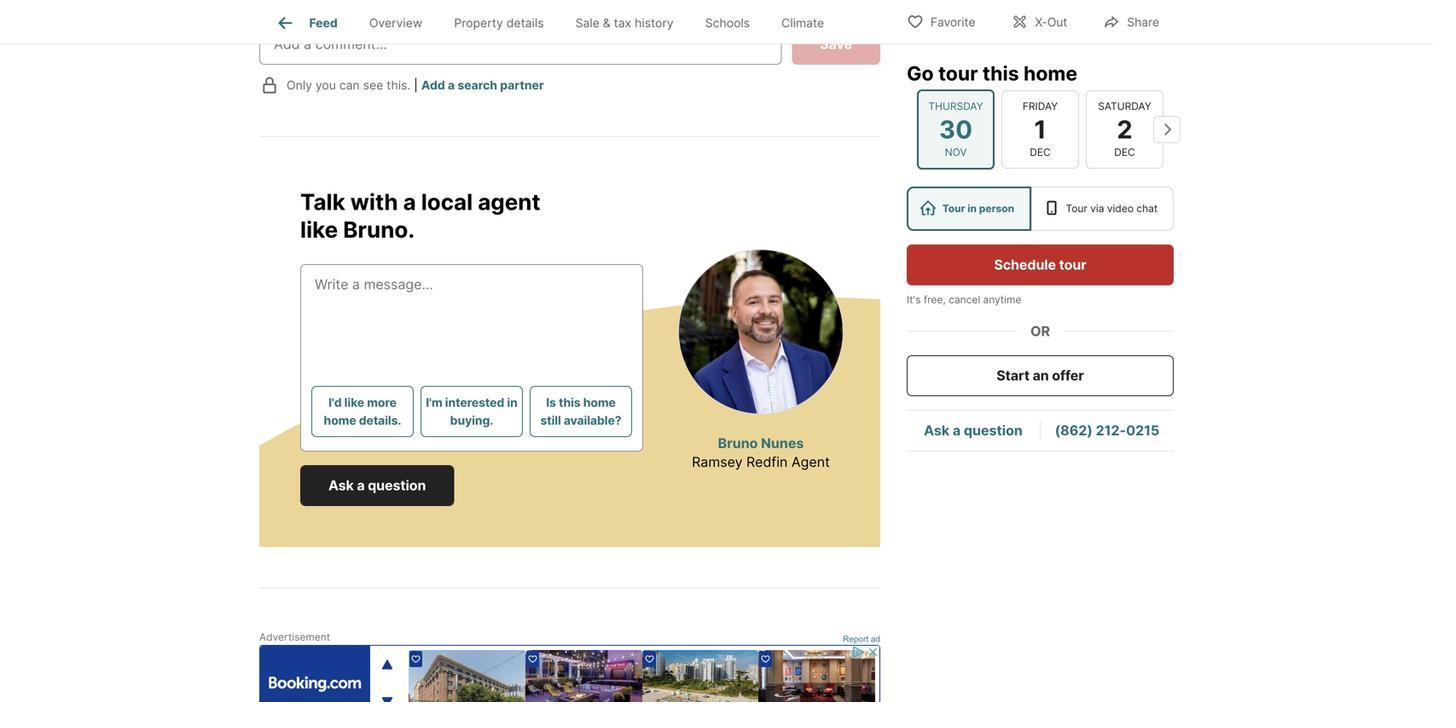 Task type: vqa. For each thing, say whether or not it's contained in the screenshot.
the right 1.25M
no



Task type: locate. For each thing, give the bounding box(es) containing it.
None button
[[917, 89, 995, 170], [1002, 90, 1079, 169], [1086, 90, 1164, 169], [917, 89, 995, 170], [1002, 90, 1079, 169], [1086, 90, 1164, 169]]

tour inside option
[[942, 203, 965, 215]]

tour
[[942, 203, 965, 215], [1066, 203, 1088, 215]]

an
[[1033, 368, 1049, 384]]

this right is
[[559, 396, 581, 410]]

add a search partner button
[[421, 78, 544, 93]]

1 horizontal spatial ask
[[924, 423, 950, 439]]

0 horizontal spatial tour
[[942, 203, 965, 215]]

talk
[[300, 189, 345, 216]]

1 horizontal spatial bruno
[[718, 436, 758, 452]]

dec down 1
[[1030, 146, 1051, 159]]

bruno for .
[[343, 217, 408, 244]]

0 vertical spatial like
[[300, 217, 338, 244]]

tour up thursday
[[938, 61, 978, 85]]

i'm interested in buying.
[[426, 396, 518, 428]]

is this home still available?
[[540, 396, 622, 428]]

1 horizontal spatial tour
[[1066, 203, 1088, 215]]

1 tour from the left
[[942, 203, 965, 215]]

tour
[[938, 61, 978, 85], [1059, 257, 1087, 273]]

tab list containing feed
[[259, 0, 854, 44]]

like
[[300, 217, 338, 244], [344, 396, 364, 410]]

thursday
[[929, 100, 983, 112]]

1 horizontal spatial question
[[964, 423, 1023, 439]]

2 vertical spatial home
[[324, 414, 356, 428]]

&
[[603, 16, 611, 30]]

1
[[1034, 115, 1046, 144]]

ask a question down start
[[924, 423, 1023, 439]]

favorite button
[[892, 4, 990, 39]]

0 horizontal spatial ask a question
[[328, 478, 426, 494]]

like inside talk with a local agent like
[[300, 217, 338, 244]]

ask
[[924, 423, 950, 439], [328, 478, 354, 494]]

2 dec from the left
[[1114, 146, 1135, 159]]

1 dec from the left
[[1030, 146, 1051, 159]]

1 vertical spatial bruno
[[718, 436, 758, 452]]

i'm interested in buying. button
[[421, 386, 523, 438]]

nunes
[[761, 436, 804, 452]]

1 horizontal spatial in
[[968, 203, 977, 215]]

ask inside ask a question button
[[328, 478, 354, 494]]

0 horizontal spatial like
[[300, 217, 338, 244]]

next image
[[1153, 116, 1181, 143]]

free,
[[924, 294, 946, 306]]

tour inside option
[[1066, 203, 1088, 215]]

available?
[[564, 414, 622, 428]]

tour left the via
[[1066, 203, 1088, 215]]

dec for 2
[[1114, 146, 1135, 159]]

property
[[454, 16, 503, 30]]

1 vertical spatial ask a question
[[328, 478, 426, 494]]

redfin
[[747, 454, 788, 471]]

x-out
[[1035, 15, 1068, 29]]

agent
[[478, 189, 541, 216]]

0 horizontal spatial ask
[[328, 478, 354, 494]]

1 horizontal spatial ask a question
[[924, 423, 1023, 439]]

ask a question
[[924, 423, 1023, 439], [328, 478, 426, 494]]

home inside i'd like more home details.
[[324, 414, 356, 428]]

it's free, cancel anytime
[[907, 294, 1022, 306]]

0 horizontal spatial tour
[[938, 61, 978, 85]]

agent
[[792, 454, 830, 471]]

feed link
[[275, 13, 338, 33]]

ramsey redfin agent bruno nunes image
[[678, 250, 844, 415]]

dec for 1
[[1030, 146, 1051, 159]]

tour inside "button"
[[1059, 257, 1087, 273]]

like right the i'd
[[344, 396, 364, 410]]

bruno up ramsey
[[718, 436, 758, 452]]

tour via video chat option
[[1031, 187, 1174, 231]]

ask a question down details.
[[328, 478, 426, 494]]

bruno nunes link
[[718, 436, 804, 452]]

30
[[939, 115, 973, 144]]

tour left person
[[942, 203, 965, 215]]

0 vertical spatial ask a question
[[924, 423, 1023, 439]]

history
[[635, 16, 674, 30]]

schedule tour
[[994, 257, 1087, 273]]

0 horizontal spatial home
[[324, 414, 356, 428]]

saturday
[[1098, 100, 1152, 112]]

dec inside friday 1 dec
[[1030, 146, 1051, 159]]

property details tab
[[438, 3, 560, 44]]

question inside button
[[368, 478, 426, 494]]

in right interested at the bottom
[[507, 396, 518, 410]]

bruno down with
[[343, 217, 408, 244]]

list box
[[907, 187, 1174, 231]]

advertisement region
[[259, 646, 880, 703]]

1 vertical spatial in
[[507, 396, 518, 410]]

tour for go
[[938, 61, 978, 85]]

0 horizontal spatial question
[[368, 478, 426, 494]]

partner
[[500, 78, 544, 93]]

in inside i'm interested in buying.
[[507, 396, 518, 410]]

a
[[448, 78, 455, 93], [403, 189, 416, 216], [953, 423, 961, 439], [357, 478, 365, 494]]

search
[[458, 78, 497, 93]]

i'm
[[426, 396, 442, 410]]

this inside is this home still available?
[[559, 396, 581, 410]]

it's
[[907, 294, 921, 306]]

2 horizontal spatial home
[[1024, 61, 1078, 85]]

question down details.
[[368, 478, 426, 494]]

home
[[1024, 61, 1078, 85], [583, 396, 616, 410], [324, 414, 356, 428]]

1 vertical spatial question
[[368, 478, 426, 494]]

Write a message... text field
[[315, 275, 629, 336]]

1 horizontal spatial this
[[983, 61, 1019, 85]]

offer
[[1052, 368, 1084, 384]]

1 vertical spatial tour
[[1059, 257, 1087, 273]]

home up the available?
[[583, 396, 616, 410]]

1 horizontal spatial dec
[[1114, 146, 1135, 159]]

a inside talk with a local agent like
[[403, 189, 416, 216]]

only you can see this.
[[287, 78, 411, 93]]

0215
[[1126, 423, 1160, 439]]

this.
[[387, 78, 411, 93]]

this up thursday
[[983, 61, 1019, 85]]

person
[[979, 203, 1014, 215]]

go tour this home
[[907, 61, 1078, 85]]

like down talk
[[300, 217, 338, 244]]

nov
[[945, 146, 967, 159]]

home for go tour this home
[[1024, 61, 1078, 85]]

1 horizontal spatial home
[[583, 396, 616, 410]]

in left person
[[968, 203, 977, 215]]

0 horizontal spatial bruno
[[343, 217, 408, 244]]

i'd like more home details.
[[324, 396, 401, 428]]

1 vertical spatial home
[[583, 396, 616, 410]]

tour in person option
[[907, 187, 1031, 231]]

schools tab
[[690, 3, 766, 44]]

dec inside saturday 2 dec
[[1114, 146, 1135, 159]]

home inside is this home still available?
[[583, 396, 616, 410]]

bruno
[[343, 217, 408, 244], [718, 436, 758, 452]]

tab list
[[259, 0, 854, 44]]

0 vertical spatial in
[[968, 203, 977, 215]]

0 horizontal spatial in
[[507, 396, 518, 410]]

home up friday
[[1024, 61, 1078, 85]]

tour for schedule
[[1059, 257, 1087, 273]]

tour via video chat
[[1066, 203, 1158, 215]]

0 vertical spatial bruno
[[343, 217, 408, 244]]

is
[[546, 396, 556, 410]]

0 vertical spatial tour
[[938, 61, 978, 85]]

bruno inside bruno nunes ramsey redfin agent
[[718, 436, 758, 452]]

2 tour from the left
[[1066, 203, 1088, 215]]

0 vertical spatial home
[[1024, 61, 1078, 85]]

tax
[[614, 16, 632, 30]]

1 vertical spatial ask
[[328, 478, 354, 494]]

list box containing tour in person
[[907, 187, 1174, 231]]

details
[[507, 16, 544, 30]]

dec down 2 at the top right of page
[[1114, 146, 1135, 159]]

report ad
[[843, 635, 880, 645]]

interested
[[445, 396, 504, 410]]

1 vertical spatial this
[[559, 396, 581, 410]]

question down start
[[964, 423, 1023, 439]]

0 horizontal spatial this
[[559, 396, 581, 410]]

1 vertical spatial like
[[344, 396, 364, 410]]

1 horizontal spatial tour
[[1059, 257, 1087, 273]]

0 horizontal spatial dec
[[1030, 146, 1051, 159]]

favorite
[[931, 15, 976, 29]]

bruno nunes ramsey redfin agent
[[692, 436, 830, 471]]

x-out button
[[997, 4, 1082, 39]]

bruno for nunes
[[718, 436, 758, 452]]

x-
[[1035, 15, 1047, 29]]

home down the i'd
[[324, 414, 356, 428]]

tour right schedule
[[1059, 257, 1087, 273]]

1 horizontal spatial like
[[344, 396, 364, 410]]



Task type: describe. For each thing, give the bounding box(es) containing it.
like inside i'd like more home details.
[[344, 396, 364, 410]]

is this home still available? button
[[530, 386, 632, 438]]

.
[[408, 217, 415, 244]]

report
[[843, 635, 869, 645]]

i'd like more home details. button
[[311, 386, 414, 438]]

tour for tour via video chat
[[1066, 203, 1088, 215]]

sale
[[576, 16, 600, 30]]

a inside button
[[357, 478, 365, 494]]

or
[[1031, 323, 1050, 340]]

tour in person
[[942, 203, 1014, 215]]

local
[[421, 189, 473, 216]]

share
[[1127, 15, 1159, 29]]

0 vertical spatial this
[[983, 61, 1019, 85]]

thursday 30 nov
[[929, 100, 983, 159]]

see
[[363, 78, 383, 93]]

add
[[421, 78, 445, 93]]

2
[[1117, 115, 1133, 144]]

Add a comment... text field
[[274, 34, 767, 55]]

advertisement
[[259, 632, 330, 644]]

share button
[[1089, 4, 1174, 39]]

schedule tour button
[[907, 245, 1174, 286]]

in inside option
[[968, 203, 977, 215]]

start an offer button
[[907, 356, 1174, 397]]

home for i'd like more home details.
[[324, 414, 356, 428]]

you
[[316, 78, 336, 93]]

only
[[287, 78, 312, 93]]

cancel
[[949, 294, 980, 306]]

ad
[[871, 635, 880, 645]]

schedule
[[994, 257, 1056, 273]]

start an offer
[[997, 368, 1084, 384]]

saturday 2 dec
[[1098, 100, 1152, 159]]

save
[[820, 36, 852, 52]]

friday 1 dec
[[1023, 100, 1058, 159]]

i'd
[[329, 396, 342, 410]]

details.
[[359, 414, 401, 428]]

212-
[[1096, 423, 1126, 439]]

can
[[339, 78, 360, 93]]

(862)
[[1055, 423, 1093, 439]]

climate tab
[[766, 3, 840, 44]]

anytime
[[983, 294, 1022, 306]]

tour for tour in person
[[942, 203, 965, 215]]

report ad button
[[843, 635, 880, 648]]

feed
[[309, 16, 338, 30]]

(862) 212-0215
[[1055, 423, 1160, 439]]

out
[[1047, 15, 1068, 29]]

sale & tax history tab
[[560, 3, 690, 44]]

save button
[[792, 24, 880, 65]]

talk with a local agent like
[[300, 189, 541, 244]]

friday
[[1023, 100, 1058, 112]]

with
[[350, 189, 398, 216]]

property details
[[454, 16, 544, 30]]

video
[[1107, 203, 1134, 215]]

overview tab
[[353, 3, 438, 44]]

still
[[540, 414, 561, 428]]

start
[[997, 368, 1030, 384]]

ask a question link
[[924, 423, 1023, 439]]

bruno .
[[343, 217, 415, 244]]

ask a question inside button
[[328, 478, 426, 494]]

sale & tax history
[[576, 16, 674, 30]]

climate
[[782, 16, 824, 30]]

| add a search partner
[[414, 78, 544, 93]]

(862) 212-0215 link
[[1055, 423, 1160, 439]]

buying.
[[450, 414, 493, 428]]

go
[[907, 61, 934, 85]]

ramsey
[[692, 454, 743, 471]]

ask a question button
[[300, 466, 454, 507]]

chat
[[1137, 203, 1158, 215]]

0 vertical spatial ask
[[924, 423, 950, 439]]

schools
[[705, 16, 750, 30]]

0 vertical spatial question
[[964, 423, 1023, 439]]

|
[[414, 78, 418, 93]]

via
[[1090, 203, 1104, 215]]

overview
[[369, 16, 423, 30]]



